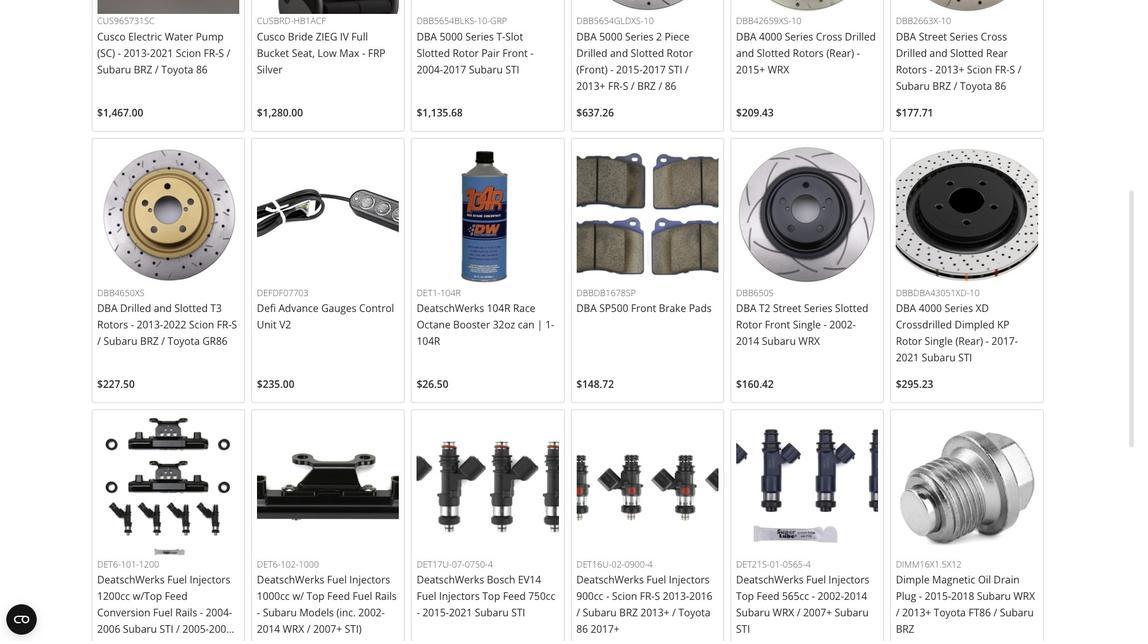 Task type: describe. For each thing, give the bounding box(es) containing it.
2013+ inside dimm16x1.5x12 dimple magnetic oil drain plug - 2015-2018 subaru wrx / 2013+ toyota ft86 / subaru brz
[[902, 606, 931, 620]]

det1-
[[417, 287, 440, 299]]

deatschwerks inside det21s-01-0565-4 deatschwerks fuel injectors top feed 565cc - 2002-2014 subaru wrx / 2007+ subaru sti
[[736, 573, 804, 587]]

dbb42659xs-10 dba 4000 series cross drilled and slotted rotors (rear) - 2015+ wrx / 2014+ forester, image
[[736, 0, 878, 14]]

oil
[[978, 573, 991, 587]]

wrx inside det21s-01-0565-4 deatschwerks fuel injectors top feed 565cc - 2002-2014 subaru wrx / 2007+ subaru sti
[[773, 606, 794, 620]]

slotted inside dbb42659xs-10 dba 4000 series cross drilled and slotted rotors (rear) - 2015+ wrx
[[757, 46, 790, 60]]

s inside the dbb2663x-10 dba street series cross drilled and slotted rear rotors - 2013+ scion fr-s / subaru brz / toyota 86
[[1010, 63, 1015, 77]]

det16u-
[[576, 558, 612, 570]]

front inside dbbdb1678sp dba sp500 front brake pads
[[631, 302, 656, 315]]

top inside det21s-01-0565-4 deatschwerks fuel injectors top feed 565cc - 2002-2014 subaru wrx / 2007+ subaru sti
[[736, 590, 754, 604]]

cross for rotors
[[816, 30, 842, 44]]

|
[[537, 318, 543, 332]]

w/top
[[133, 590, 162, 604]]

subaru inside the cus965731sc cusco electric water pump (sc) - 2013-2021 scion fr-s / subaru brz / toyota 86
[[97, 63, 131, 77]]

- inside dbb4650xs dba drilled and slotted t3 rotors - 2013-2022 scion fr-s / subaru brz / toyota gr86
[[131, 318, 134, 332]]

rotors inside dbb4650xs dba drilled and slotted t3 rotors - 2013-2022 scion fr-s / subaru brz / toyota gr86
[[97, 318, 128, 332]]

slot
[[505, 30, 523, 44]]

dbb5654gldxs-10 dba 5000 series 2 piece drilled and slotted rotor (front) - 2015-2017 sti / 2013+ fr-s / brz / 86
[[576, 15, 693, 93]]

seat,
[[292, 46, 315, 60]]

octane
[[417, 318, 451, 332]]

fr- inside dbb4650xs dba drilled and slotted t3 rotors - 2013-2022 scion fr-s / subaru brz / toyota gr86
[[217, 318, 232, 332]]

sti for 750cc
[[511, 606, 525, 620]]

dbb650s
[[736, 286, 774, 299]]

32oz
[[493, 318, 515, 332]]

/ inside det21s-01-0565-4 deatschwerks fuel injectors top feed 565cc - 2002-2014 subaru wrx / 2007+ subaru sti
[[797, 606, 801, 620]]

det6-101-1200 deatschwerks fuel injectors 1200cc w/top feed conversion fuel rails - subaru sti 2004-2006 / legacy gt 2005-2006, image
[[97, 415, 239, 558]]

dbb5654gldxs-10 dba 5000 series 2 piece drilled and slotted rotor (front) - 2015-2017 sti / 2013+ fr-s / brz / 86, image
[[576, 0, 718, 14]]

dimm16x1.5x12 dimple magnetic oil drain plug - 2015-2018 subaru wrx / 2013+ toyota ft86 / subaru brz
[[896, 558, 1035, 637]]

10 for rotor
[[644, 15, 654, 27]]

4000 for and
[[759, 30, 782, 44]]

conversion
[[97, 606, 150, 620]]

dba inside dbbdba43051xd-10 dba 4000 series xd crossdrilled dimpled kp rotor single (rear) - 2017- 2021 subaru sti
[[896, 302, 916, 315]]

t3
[[210, 302, 222, 315]]

- inside dbbdba43051xd-10 dba 4000 series xd crossdrilled dimpled kp rotor single (rear) - 2017- 2021 subaru sti
[[986, 334, 989, 348]]

cusbrd-
[[257, 15, 294, 27]]

cus965 731 sc cusco electric water pump (sc) - 2013+ ft86, image
[[97, 0, 239, 14]]

dimpled
[[955, 318, 995, 332]]

2002- inside dbb650s dba t2 street series slotted rotor front single - 2002- 2014 subaru wrx
[[830, 318, 856, 332]]

2004- for feed
[[206, 606, 232, 620]]

1-
[[545, 318, 554, 332]]

2013+ inside the dbb2663x-10 dba street series cross drilled and slotted rear rotors - 2013+ scion fr-s / subaru brz / toyota 86
[[935, 63, 964, 77]]

0565-
[[783, 558, 806, 570]]

$227.50
[[97, 378, 135, 391]]

toyota inside dbb4650xs dba drilled and slotted t3 rotors - 2013-2022 scion fr-s / subaru brz / toyota gr86
[[168, 334, 200, 348]]

/ inside det6-101-1200 deatschwerks fuel injectors 1200cc w/top feed conversion fuel rails - 2004- 2006 subaru sti / 2005-2006 legacy gt
[[176, 623, 180, 637]]

sti)
[[345, 623, 362, 637]]

dba inside dbb650s dba t2 street series slotted rotor front single - 2002- 2014 subaru wrx
[[736, 302, 756, 315]]

dba inside dbb4650xs dba drilled and slotted t3 rotors - 2013-2022 scion fr-s / subaru brz / toyota gr86
[[97, 302, 117, 315]]

10-
[[477, 15, 490, 27]]

defi
[[257, 302, 276, 315]]

slotted inside dbb4650xs dba drilled and slotted t3 rotors - 2013-2022 scion fr-s / subaru brz / toyota gr86
[[174, 302, 208, 315]]

2022
[[163, 318, 186, 332]]

wrx inside dbb42659xs-10 dba 4000 series cross drilled and slotted rotors (rear) - 2015+ wrx
[[768, 63, 789, 77]]

2013+ inside det16u-02-0900-4 deatschwerks fuel injectors 900cc - scion fr-s 2013-2016 / subaru brz 2013+ / toyota 86 2017+
[[641, 606, 670, 620]]

- inside dimm16x1.5x12 dimple magnetic oil drain plug - 2015-2018 subaru wrx / 2013+ toyota ft86 / subaru brz
[[919, 590, 922, 604]]

4 for feed
[[488, 558, 493, 570]]

(rear) inside dbb42659xs-10 dba 4000 series cross drilled and slotted rotors (rear) - 2015+ wrx
[[826, 46, 854, 60]]

2002- inside 'det6-102-1000 deatschwerks fuel injectors 1000cc w/ top feed fuel rails - subaru models (inc. 2002- 2014 wrx / 2007+ sti)'
[[358, 606, 385, 620]]

drilled inside dbb5654gldxs-10 dba 5000 series 2 piece drilled and slotted rotor (front) - 2015-2017 sti / 2013+ fr-s / brz / 86
[[576, 46, 607, 60]]

1 2006 from the left
[[97, 623, 120, 637]]

2021 for dba 4000 series xd crossdrilled dimpled kp rotor single (rear) - 2017- 2021 subaru sti
[[896, 351, 919, 365]]

wrx inside dimm16x1.5x12 dimple magnetic oil drain plug - 2015-2018 subaru wrx / 2013+ toyota ft86 / subaru brz
[[1014, 590, 1035, 604]]

zieg
[[316, 30, 337, 44]]

single inside dbb650s dba t2 street series slotted rotor front single - 2002- 2014 subaru wrx
[[793, 318, 821, 332]]

deatschwerks inside det1-104r deatschwerks 104r race octane booster 32oz can | 1- 104r
[[417, 302, 484, 315]]

kp
[[997, 318, 1010, 332]]

rotor inside dbbdba43051xd-10 dba 4000 series xd crossdrilled dimpled kp rotor single (rear) - 2017- 2021 subaru sti
[[896, 334, 922, 348]]

dbb5654blks-10-grp dba 5000 series t-slot slotted rotor pair front - 2004-2017 subaru sti
[[417, 15, 534, 77]]

dba inside the dbb2663x-10 dba street series cross drilled and slotted rear rotors - 2013+ scion fr-s / subaru brz / toyota 86
[[896, 30, 916, 44]]

frp
[[368, 46, 386, 60]]

bride
[[288, 30, 313, 44]]

advance
[[279, 302, 319, 315]]

plug
[[896, 590, 916, 604]]

$177.71
[[896, 106, 933, 120]]

fuel inside det21s-01-0565-4 deatschwerks fuel injectors top feed 565cc - 2002-2014 subaru wrx / 2007+ subaru sti
[[806, 573, 826, 587]]

s inside dbb5654gldxs-10 dba 5000 series 2 piece drilled and slotted rotor (front) - 2015-2017 sti / 2013+ fr-s / brz / 86
[[623, 79, 628, 93]]

01-
[[770, 558, 783, 570]]

sti for rails
[[160, 623, 174, 637]]

det16u-02-0900-4 deatschwerks fuel injectors 900cc - scion fr-s 2013-2016 / subaru brz 2013+ / toyota 86 2017+
[[576, 558, 712, 637]]

dbb2663x-
[[896, 15, 941, 27]]

subaru inside dbb4650xs dba drilled and slotted t3 rotors - 2013-2022 scion fr-s / subaru brz / toyota gr86
[[104, 334, 137, 348]]

det16u-02-0900-4 deatschwerks 900cc fuel injectors - 2013+ ft86, image
[[576, 415, 718, 558]]

scion inside the dbb2663x-10 dba street series cross drilled and slotted rear rotors - 2013+ scion fr-s / subaru brz / toyota 86
[[967, 63, 992, 77]]

cusco inside cusbrd-hb1acf cusco bride zieg iv full bucket seat, low max - frp silver
[[257, 30, 285, 44]]

slotted inside dbb5654gldxs-10 dba 5000 series 2 piece drilled and slotted rotor (front) - 2015-2017 sti / 2013+ fr-s / brz / 86
[[631, 46, 664, 60]]

scion inside the cus965731sc cusco electric water pump (sc) - 2013-2021 scion fr-s / subaru brz / toyota 86
[[176, 46, 201, 60]]

legacy
[[97, 639, 129, 641]]

feed inside det17u-07-0750-4 deatschwerks bosch ev14 fuel injectors top feed 750cc - 2015-2021 subaru sti
[[503, 590, 526, 604]]

brake
[[659, 302, 686, 315]]

cusbrd-hb1acf cusco bride zieg iv full bucket seat, low max - frp silver, image
[[257, 0, 399, 14]]

control
[[359, 302, 394, 315]]

det17u-
[[417, 558, 452, 570]]

top inside det17u-07-0750-4 deatschwerks bosch ev14 fuel injectors top feed 750cc - 2015-2021 subaru sti
[[482, 590, 500, 604]]

feed inside det21s-01-0565-4 deatschwerks fuel injectors top feed 565cc - 2002-2014 subaru wrx / 2007+ subaru sti
[[757, 590, 780, 604]]

dbbdba43051xd-10 dba 4000 series xd crossdrilled dimpled kp rotor single (rear) - 2017- 2021 subaru sti
[[896, 287, 1018, 365]]

1200
[[139, 558, 159, 570]]

det17u-07-0750-4 2015-2021 subaru sti deatschwerks bosch ev14 fuel injectors top feed 750cc, image
[[417, 415, 559, 558]]

dimm16x1.5x12 dimple magnetic oil drain plug - 2015-2018 wrx / 2013+ ft86, image
[[896, 415, 1038, 558]]

toyota inside det16u-02-0900-4 deatschwerks fuel injectors 900cc - scion fr-s 2013-2016 / subaru brz 2013+ / toyota 86 2017+
[[679, 606, 711, 620]]

1200cc
[[97, 590, 130, 604]]

- inside dbb5654gldxs-10 dba 5000 series 2 piece drilled and slotted rotor (front) - 2015-2017 sti / 2013+ fr-s / brz / 86
[[610, 63, 614, 77]]

injectors inside det17u-07-0750-4 deatschwerks bosch ev14 fuel injectors top feed 750cc - 2015-2021 subaru sti
[[439, 590, 480, 604]]

(sc)
[[97, 46, 115, 60]]

t-
[[496, 30, 505, 44]]

rotor inside dbb5654gldxs-10 dba 5000 series 2 piece drilled and slotted rotor (front) - 2015-2017 sti / 2013+ fr-s / brz / 86
[[667, 46, 693, 60]]

sti for front
[[505, 63, 519, 77]]

series inside dbb5654blks-10-grp dba 5000 series t-slot slotted rotor pair front - 2004-2017 subaru sti
[[465, 30, 494, 44]]

deatschwerks inside 'det6-102-1000 deatschwerks fuel injectors 1000cc w/ top feed fuel rails - subaru models (inc. 2002- 2014 wrx / 2007+ sti)'
[[257, 573, 324, 587]]

scion inside dbb4650xs dba drilled and slotted t3 rotors - 2013-2022 scion fr-s / subaru brz / toyota gr86
[[189, 318, 214, 332]]

565cc
[[782, 590, 809, 604]]

gauges
[[321, 302, 356, 315]]

subaru inside dbbdba43051xd-10 dba 4000 series xd crossdrilled dimpled kp rotor single (rear) - 2017- 2021 subaru sti
[[922, 351, 956, 365]]

07-
[[452, 558, 465, 570]]

subaru inside det6-101-1200 deatschwerks fuel injectors 1200cc w/top feed conversion fuel rails - 2004- 2006 subaru sti / 2005-2006 legacy gt
[[123, 623, 157, 637]]

$1,280.00
[[257, 106, 303, 120]]

750cc
[[528, 590, 555, 604]]

race
[[513, 302, 536, 315]]

2021 inside the cus965731sc cusco electric water pump (sc) - 2013-2021 scion fr-s / subaru brz / toyota 86
[[150, 46, 173, 60]]

det21s-
[[736, 558, 770, 570]]

10 for rotors
[[941, 15, 951, 27]]

slotted inside dbb5654blks-10-grp dba 5000 series t-slot slotted rotor pair front - 2004-2017 subaru sti
[[417, 46, 450, 60]]

det6- for deatschwerks fuel injectors 1200cc w/top feed conversion fuel rails - 2004- 2006 subaru sti / 2005-2006 legacy gt
[[97, 558, 121, 570]]

s inside dbb4650xs dba drilled and slotted t3 rotors - 2013-2022 scion fr-s / subaru brz / toyota gr86
[[232, 318, 237, 332]]

cus965731sc
[[97, 15, 155, 27]]

dbb4650xs dba drilled and slotted t3 rotors - 2013-2022 scion fr-s / subaru brz / toyota gr86
[[97, 286, 237, 348]]

subaru inside dbb5654blks-10-grp dba 5000 series t-slot slotted rotor pair front - 2004-2017 subaru sti
[[469, 63, 503, 77]]

ft86
[[969, 606, 991, 620]]

$209.43
[[736, 106, 774, 120]]

- inside the dbb2663x-10 dba street series cross drilled and slotted rear rotors - 2013+ scion fr-s / subaru brz / toyota 86
[[930, 63, 933, 77]]

- inside dbb650s dba t2 street series slotted rotor front single - 2002- 2014 subaru wrx
[[824, 318, 827, 332]]

2017 for slotted
[[643, 63, 666, 77]]

2007+ inside 'det6-102-1000 deatschwerks fuel injectors 1000cc w/ top feed fuel rails - subaru models (inc. 2002- 2014 wrx / 2007+ sti)'
[[313, 623, 342, 637]]

1 vertical spatial 104r
[[487, 302, 510, 315]]

brz inside the cus965731sc cusco electric water pump (sc) - 2013-2021 scion fr-s / subaru brz / toyota 86
[[134, 63, 152, 77]]

2015- for 750cc
[[423, 606, 449, 620]]

sp500
[[599, 302, 628, 315]]

- inside dbb5654blks-10-grp dba 5000 series t-slot slotted rotor pair front - 2004-2017 subaru sti
[[530, 46, 534, 60]]

4 for -
[[806, 558, 811, 570]]

2015+
[[736, 63, 765, 77]]

86 inside dbb5654gldxs-10 dba 5000 series 2 piece drilled and slotted rotor (front) - 2015-2017 sti / 2013+ fr-s / brz / 86
[[665, 79, 676, 93]]

det21s-01-0565-4 deatschwerks fuel injectors top feed 565cc - 2002-2014 subaru wrx / 2007+ subaru sti
[[736, 558, 869, 637]]

4000 for dimpled
[[919, 302, 942, 315]]

86 inside det16u-02-0900-4 deatschwerks fuel injectors 900cc - scion fr-s 2013-2016 / subaru brz 2013+ / toyota 86 2017+
[[576, 623, 588, 637]]

dbb2663x-10 dba street series cross drilled and slotted rear rotors - 2013+ ft86, image
[[896, 0, 1038, 14]]

2017 for rotor
[[443, 63, 466, 77]]

deatschwerks inside det6-101-1200 deatschwerks fuel injectors 1200cc w/top feed conversion fuel rails - 2004- 2006 subaru sti / 2005-2006 legacy gt
[[97, 573, 165, 587]]

defdf07703 defi advance gauges control unit v2
[[257, 286, 394, 332]]

brz inside the dbb2663x-10 dba street series cross drilled and slotted rear rotors - 2013+ scion fr-s / subaru brz / toyota 86
[[933, 79, 951, 93]]

toyota inside the cus965731sc cusco electric water pump (sc) - 2013-2021 scion fr-s / subaru brz / toyota 86
[[161, 63, 193, 77]]

2 vertical spatial 104r
[[417, 334, 440, 348]]

rotors inside dbb42659xs-10 dba 4000 series cross drilled and slotted rotors (rear) - 2015+ wrx
[[793, 46, 824, 60]]

- inside the cus965731sc cusco electric water pump (sc) - 2013-2021 scion fr-s / subaru brz / toyota 86
[[118, 46, 121, 60]]

1000cc
[[257, 590, 290, 604]]

2013- inside det16u-02-0900-4 deatschwerks fuel injectors 900cc - scion fr-s 2013-2016 / subaru brz 2013+ / toyota 86 2017+
[[663, 590, 689, 604]]

toyota inside dimm16x1.5x12 dimple magnetic oil drain plug - 2015-2018 subaru wrx / 2013+ toyota ft86 / subaru brz
[[934, 606, 966, 620]]

drilled inside dbb4650xs dba drilled and slotted t3 rotors - 2013-2022 scion fr-s / subaru brz / toyota gr86
[[120, 302, 151, 315]]

$160.42
[[736, 378, 774, 391]]

dimple
[[896, 573, 930, 587]]

(rear) inside dbbdba43051xd-10 dba 4000 series xd crossdrilled dimpled kp rotor single (rear) - 2017- 2021 subaru sti
[[955, 334, 983, 348]]

cusco inside the cus965731sc cusco electric water pump (sc) - 2013-2021 scion fr-s / subaru brz / toyota 86
[[97, 30, 126, 44]]

subaru inside det17u-07-0750-4 deatschwerks bosch ev14 fuel injectors top feed 750cc - 2015-2021 subaru sti
[[475, 606, 509, 620]]

rails for 2002-
[[375, 590, 397, 604]]

$148.72
[[576, 378, 614, 391]]

rails for sti
[[175, 606, 197, 620]]

$26.50
[[417, 378, 448, 391]]

2021 for deatschwerks bosch ev14 fuel injectors top feed 750cc - 2015-2021 subaru sti
[[449, 606, 472, 620]]

street for and
[[919, 30, 947, 44]]

street for front
[[773, 302, 801, 315]]

dba inside dbbdb1678sp dba sp500 front brake pads
[[576, 302, 597, 315]]

injectors inside det16u-02-0900-4 deatschwerks fuel injectors 900cc - scion fr-s 2013-2016 / subaru brz 2013+ / toyota 86 2017+
[[669, 573, 710, 587]]

iv
[[340, 30, 349, 44]]

crossdrilled
[[896, 318, 952, 332]]

101-
[[121, 558, 139, 570]]

gr86
[[202, 334, 228, 348]]

$1,135.68
[[417, 106, 463, 120]]

dbb650s dba t2 street series slotted rotor front single - 2002- 2014 subaru wrx
[[736, 286, 868, 348]]

ev14
[[518, 573, 541, 587]]

series for dba 4000 series cross drilled and slotted rotors (rear) - 2015+ wrx
[[785, 30, 813, 44]]

- inside det17u-07-0750-4 deatschwerks bosch ev14 fuel injectors top feed 750cc - 2015-2021 subaru sti
[[417, 606, 420, 620]]



Task type: vqa. For each thing, say whether or not it's contained in the screenshot.


Task type: locate. For each thing, give the bounding box(es) containing it.
(rear) down dbb42659xs-10 dba 4000 series cross drilled and slotted rotors (rear) - 2015+ wrx / 2014+ forester, image
[[826, 46, 854, 60]]

2014 down 1000cc
[[257, 623, 280, 637]]

3 top from the left
[[482, 590, 500, 604]]

bucket
[[257, 46, 289, 60]]

det6- inside 'det6-102-1000 deatschwerks fuel injectors 1000cc w/ top feed fuel rails - subaru models (inc. 2002- 2014 wrx / 2007+ sti)'
[[257, 558, 281, 570]]

1 horizontal spatial 2004-
[[417, 63, 443, 77]]

det6- up 1000cc
[[257, 558, 281, 570]]

street inside dbb650s dba t2 street series slotted rotor front single - 2002- 2014 subaru wrx
[[773, 302, 801, 315]]

top
[[307, 590, 325, 604], [736, 590, 754, 604], [482, 590, 500, 604]]

det1-104r deatschwerks 104r race octane booster 32oz can | 1- 104r
[[417, 287, 554, 348]]

2 horizontal spatial top
[[736, 590, 754, 604]]

0 vertical spatial 2004-
[[417, 63, 443, 77]]

street inside the dbb2663x-10 dba street series cross drilled and slotted rear rotors - 2013+ scion fr-s / subaru brz / toyota 86
[[919, 30, 947, 44]]

1 horizontal spatial top
[[482, 590, 500, 604]]

2007+ inside det21s-01-0565-4 deatschwerks fuel injectors top feed 565cc - 2002-2014 subaru wrx / 2007+ subaru sti
[[803, 606, 832, 620]]

1 horizontal spatial front
[[631, 302, 656, 315]]

rotor down crossdrilled in the right of the page
[[896, 334, 922, 348]]

0 horizontal spatial 2007+
[[313, 623, 342, 637]]

street right the t2 at right top
[[773, 302, 801, 315]]

slotted
[[631, 46, 664, 60], [757, 46, 790, 60], [417, 46, 450, 60], [950, 46, 984, 60], [174, 302, 208, 315], [835, 302, 868, 315]]

2 horizontal spatial 4
[[806, 558, 811, 570]]

series down dbb2663x-10 dba street series cross drilled and slotted rear rotors - 2013+ ft86, image
[[950, 30, 978, 44]]

- inside det21s-01-0565-4 deatschwerks fuel injectors top feed 565cc - 2002-2014 subaru wrx / 2007+ subaru sti
[[812, 590, 815, 604]]

series for dba t2 street series slotted rotor front single - 2002- 2014 subaru wrx
[[804, 302, 833, 315]]

1 4 from the left
[[648, 558, 653, 570]]

1 vertical spatial 2004-
[[206, 606, 232, 620]]

top down det21s-
[[736, 590, 754, 604]]

2021 down 07-
[[449, 606, 472, 620]]

4 feed from the left
[[503, 590, 526, 604]]

dbb2663x-10 dba street series cross drilled and slotted rear rotors - 2013+ scion fr-s / subaru brz / toyota 86
[[896, 15, 1022, 93]]

2015- inside dimm16x1.5x12 dimple magnetic oil drain plug - 2015-2018 subaru wrx / 2013+ toyota ft86 / subaru brz
[[925, 590, 951, 604]]

drain
[[994, 573, 1020, 587]]

- inside cusbrd-hb1acf cusco bride zieg iv full bucket seat, low max - frp silver
[[362, 46, 365, 60]]

86
[[196, 63, 208, 77], [665, 79, 676, 93], [995, 79, 1006, 93], [576, 623, 588, 637]]

series up dimpled
[[945, 302, 973, 315]]

0750-
[[465, 558, 488, 570]]

single inside dbbdba43051xd-10 dba 4000 series xd crossdrilled dimpled kp rotor single (rear) - 2017- 2021 subaru sti
[[925, 334, 953, 348]]

2015- down det17u-
[[423, 606, 449, 620]]

0 horizontal spatial 2021
[[150, 46, 173, 60]]

1 feed from the left
[[165, 590, 188, 604]]

2006
[[97, 623, 120, 637], [209, 623, 232, 637]]

0 horizontal spatial 4
[[488, 558, 493, 570]]

1 horizontal spatial rotors
[[793, 46, 824, 60]]

toyota down rear
[[960, 79, 992, 93]]

4000 inside dbbdba43051xd-10 dba 4000 series xd crossdrilled dimpled kp rotor single (rear) - 2017- 2021 subaru sti
[[919, 302, 942, 315]]

series for dba 5000 series 2 piece drilled and slotted rotor (front) - 2015-2017 sti / 2013+ fr-s / brz / 86
[[625, 30, 654, 44]]

series right the t2 at right top
[[804, 302, 833, 315]]

toyota down 2016
[[679, 606, 711, 620]]

drilled down dbb42659xs-10 dba 4000 series cross drilled and slotted rotors (rear) - 2015+ wrx / 2014+ forester, image
[[845, 30, 876, 44]]

0 vertical spatial rotors
[[793, 46, 824, 60]]

1 horizontal spatial 2015-
[[616, 63, 643, 77]]

3 4 from the left
[[488, 558, 493, 570]]

subaru inside det16u-02-0900-4 deatschwerks fuel injectors 900cc - scion fr-s 2013-2016 / subaru brz 2013+ / toyota 86 2017+
[[583, 606, 617, 620]]

2017 up $1,135.68 at the top left of page
[[443, 63, 466, 77]]

2 horizontal spatial 2015-
[[925, 590, 951, 604]]

det17u-07-0750-4 deatschwerks bosch ev14 fuel injectors top feed 750cc - 2015-2021 subaru sti
[[417, 558, 555, 620]]

cusco down cusbrd-
[[257, 30, 285, 44]]

rotors down the dbb4650xs
[[97, 318, 128, 332]]

2 det6- from the left
[[257, 558, 281, 570]]

2015- for (front)
[[616, 63, 643, 77]]

104r up 'octane'
[[440, 287, 461, 299]]

and inside dbb42659xs-10 dba 4000 series cross drilled and slotted rotors (rear) - 2015+ wrx
[[736, 46, 754, 60]]

2015- down "magnetic"
[[925, 590, 951, 604]]

deatschwerks down 01-
[[736, 573, 804, 587]]

rotor inside dbb650s dba t2 street series slotted rotor front single - 2002- 2014 subaru wrx
[[736, 318, 762, 332]]

4 inside det16u-02-0900-4 deatschwerks fuel injectors 900cc - scion fr-s 2013-2016 / subaru brz 2013+ / toyota 86 2017+
[[648, 558, 653, 570]]

series inside the dbb2663x-10 dba street series cross drilled and slotted rear rotors - 2013+ scion fr-s / subaru brz / toyota 86
[[950, 30, 978, 44]]

2015- inside dbb5654gldxs-10 dba 5000 series 2 piece drilled and slotted rotor (front) - 2015-2017 sti / 2013+ fr-s / brz / 86
[[616, 63, 643, 77]]

rotor left pair
[[453, 46, 479, 60]]

dba down the dbb4650xs
[[97, 302, 117, 315]]

1 horizontal spatial (rear)
[[955, 334, 983, 348]]

rotors inside the dbb2663x-10 dba street series cross drilled and slotted rear rotors - 2013+ scion fr-s / subaru brz / toyota 86
[[896, 63, 927, 77]]

2013- inside dbb4650xs dba drilled and slotted t3 rotors - 2013-2022 scion fr-s / subaru brz / toyota gr86
[[137, 318, 163, 332]]

2014 down the t2 at right top
[[736, 334, 759, 348]]

sti inside dbb5654blks-10-grp dba 5000 series t-slot slotted rotor pair front - 2004-2017 subaru sti
[[505, 63, 519, 77]]

10 inside dbb42659xs-10 dba 4000 series cross drilled and slotted rotors (rear) - 2015+ wrx
[[791, 15, 801, 27]]

front inside dbb5654blks-10-grp dba 5000 series t-slot slotted rotor pair front - 2004-2017 subaru sti
[[503, 46, 528, 60]]

rails
[[375, 590, 397, 604], [175, 606, 197, 620]]

feed inside 'det6-102-1000 deatschwerks fuel injectors 1000cc w/ top feed fuel rails - subaru models (inc. 2002- 2014 wrx / 2007+ sti)'
[[327, 590, 350, 604]]

4
[[648, 558, 653, 570], [806, 558, 811, 570], [488, 558, 493, 570]]

1 vertical spatial 2014
[[844, 590, 867, 604]]

/ inside 'det6-102-1000 deatschwerks fuel injectors 1000cc w/ top feed fuel rails - subaru models (inc. 2002- 2014 wrx / 2007+ sti)'
[[307, 623, 311, 637]]

86 inside the dbb2663x-10 dba street series cross drilled and slotted rear rotors - 2013+ scion fr-s / subaru brz / toyota 86
[[995, 79, 1006, 93]]

deatschwerks
[[417, 302, 484, 315], [97, 573, 165, 587], [257, 573, 324, 587], [576, 573, 644, 587], [736, 573, 804, 587], [417, 573, 484, 587]]

2 cross from the left
[[981, 30, 1007, 44]]

1 cross from the left
[[816, 30, 842, 44]]

dimm16x1.5x12
[[896, 558, 962, 570]]

2021 inside det17u-07-0750-4 deatschwerks bosch ev14 fuel injectors top feed 750cc - 2015-2021 subaru sti
[[449, 606, 472, 620]]

dba down dbb5654blks- in the left of the page
[[417, 30, 437, 44]]

1 2017 from the left
[[643, 63, 666, 77]]

5000 down 'dbb5654gldxs-'
[[599, 30, 623, 44]]

top up models
[[307, 590, 325, 604]]

2013+ down dbb2663x-
[[935, 63, 964, 77]]

- inside det16u-02-0900-4 deatschwerks fuel injectors 900cc - scion fr-s 2013-2016 / subaru brz 2013+ / toyota 86 2017+
[[606, 590, 609, 604]]

magnetic
[[932, 573, 975, 587]]

0 vertical spatial 2007+
[[803, 606, 832, 620]]

and inside the dbb2663x-10 dba street series cross drilled and slotted rear rotors - 2013+ scion fr-s / subaru brz / toyota 86
[[930, 46, 948, 60]]

1 vertical spatial 2021
[[896, 351, 919, 365]]

10 for single
[[970, 287, 980, 299]]

rotor down piece
[[667, 46, 693, 60]]

rotors up $177.71
[[896, 63, 927, 77]]

1 top from the left
[[307, 590, 325, 604]]

brz inside det16u-02-0900-4 deatschwerks fuel injectors 900cc - scion fr-s 2013-2016 / subaru brz 2013+ / toyota 86 2017+
[[619, 606, 638, 620]]

0 horizontal spatial 2004-
[[206, 606, 232, 620]]

2004- inside det6-101-1200 deatschwerks fuel injectors 1200cc w/top feed conversion fuel rails - 2004- 2006 subaru sti / 2005-2006 legacy gt
[[206, 606, 232, 620]]

wrx inside dbb650s dba t2 street series slotted rotor front single - 2002- 2014 subaru wrx
[[799, 334, 820, 348]]

1 horizontal spatial street
[[919, 30, 947, 44]]

rotors down dbb42659xs-10 dba 4000 series cross drilled and slotted rotors (rear) - 2015+ wrx / 2014+ forester, image
[[793, 46, 824, 60]]

dbb5654blks-
[[417, 15, 477, 27]]

2 vertical spatial front
[[765, 318, 790, 332]]

and inside dbb5654gldxs-10 dba 5000 series 2 piece drilled and slotted rotor (front) - 2015-2017 sti / 2013+ fr-s / brz / 86
[[610, 46, 628, 60]]

2 top from the left
[[736, 590, 754, 604]]

1 vertical spatial front
[[631, 302, 656, 315]]

toyota down 2018
[[934, 606, 966, 620]]

1000
[[299, 558, 319, 570]]

10 for (rear)
[[791, 15, 801, 27]]

cross up rear
[[981, 30, 1007, 44]]

slotted inside dbb650s dba t2 street series slotted rotor front single - 2002- 2014 subaru wrx
[[835, 302, 868, 315]]

fr- down t3
[[217, 318, 232, 332]]

cross inside dbb42659xs-10 dba 4000 series cross drilled and slotted rotors (rear) - 2015+ wrx
[[816, 30, 842, 44]]

2 5000 from the left
[[440, 30, 463, 44]]

series inside dbb5654gldxs-10 dba 5000 series 2 piece drilled and slotted rotor (front) - 2015-2017 sti / 2013+ fr-s / brz / 86
[[625, 30, 654, 44]]

deatschwerks down 07-
[[417, 573, 484, 587]]

front
[[503, 46, 528, 60], [631, 302, 656, 315], [765, 318, 790, 332]]

dbbdba43051xd-10 0, image
[[896, 144, 1038, 286]]

2002- inside det21s-01-0565-4 deatschwerks fuel injectors top feed 565cc - 2002-2014 subaru wrx / 2007+ subaru sti
[[818, 590, 844, 604]]

4 for fr-
[[648, 558, 653, 570]]

dbb42659xs-10 dba 4000 series cross drilled and slotted rotors (rear) - 2015+ wrx
[[736, 15, 876, 77]]

toyota down 2022
[[168, 334, 200, 348]]

brz inside dbb5654gldxs-10 dba 5000 series 2 piece drilled and slotted rotor (front) - 2015-2017 sti / 2013+ fr-s / brz / 86
[[637, 79, 656, 93]]

det6-101-1200 deatschwerks fuel injectors 1200cc w/top feed conversion fuel rails - 2004- 2006 subaru sti / 2005-2006 legacy gt
[[97, 558, 232, 641]]

86 left 2017+
[[576, 623, 588, 637]]

4 inside det21s-01-0565-4 deatschwerks fuel injectors top feed 565cc - 2002-2014 subaru wrx / 2007+ subaru sti
[[806, 558, 811, 570]]

1 horizontal spatial single
[[925, 334, 953, 348]]

104r down 'octane'
[[417, 334, 440, 348]]

4000 inside dbb42659xs-10 dba 4000 series cross drilled and slotted rotors (rear) - 2015+ wrx
[[759, 30, 782, 44]]

top inside 'det6-102-1000 deatschwerks fuel injectors 1000cc w/ top feed fuel rails - subaru models (inc. 2002- 2014 wrx / 2007+ sti)'
[[307, 590, 325, 604]]

2 2017 from the left
[[443, 63, 466, 77]]

deatschwerks up 'octane'
[[417, 302, 484, 315]]

dbb4650xs dba drilled and slotted t3 rotors - 2013+ ft86, image
[[97, 144, 239, 286]]

$235.00
[[257, 378, 294, 391]]

scion down the 02- at the right of page
[[612, 590, 637, 604]]

4000 down dbb42659xs-
[[759, 30, 782, 44]]

injectors
[[190, 573, 230, 587], [349, 573, 390, 587], [669, 573, 710, 587], [829, 573, 869, 587], [439, 590, 480, 604]]

dbb650s dba t2 street series slotted rotor single front - subaru models (inc. 2002-2014 wrx), image
[[736, 144, 878, 286]]

2014
[[736, 334, 759, 348], [844, 590, 867, 604], [257, 623, 280, 637]]

fr- inside the dbb2663x-10 dba street series cross drilled and slotted rear rotors - 2013+ scion fr-s / subaru brz / toyota 86
[[995, 63, 1010, 77]]

deatschwerks down 102-
[[257, 573, 324, 587]]

1 vertical spatial rails
[[175, 606, 197, 620]]

1 vertical spatial (rear)
[[955, 334, 983, 348]]

2015- right the (front)
[[616, 63, 643, 77]]

0 vertical spatial single
[[793, 318, 821, 332]]

deatschwerks inside det17u-07-0750-4 deatschwerks bosch ev14 fuel injectors top feed 750cc - 2015-2021 subaru sti
[[417, 573, 484, 587]]

0 vertical spatial 2002-
[[830, 318, 856, 332]]

series down dbb42659xs-10 dba 4000 series cross drilled and slotted rotors (rear) - 2015+ wrx / 2014+ forester, image
[[785, 30, 813, 44]]

defdf07703 defi advance gauges control unit v2, image
[[257, 144, 399, 286]]

and inside dbb4650xs dba drilled and slotted t3 rotors - 2013-2022 scion fr-s / subaru brz / toyota gr86
[[154, 302, 172, 315]]

1 horizontal spatial 4000
[[919, 302, 942, 315]]

drilled up the (front)
[[576, 46, 607, 60]]

dbbdb1678sp dba sp500 front brake pads, image
[[576, 144, 718, 286]]

0 vertical spatial front
[[503, 46, 528, 60]]

drilled inside dbb42659xs-10 dba 4000 series cross drilled and slotted rotors (rear) - 2015+ wrx
[[845, 30, 876, 44]]

2 cusco from the left
[[257, 30, 285, 44]]

2017 inside dbb5654blks-10-grp dba 5000 series t-slot slotted rotor pair front - 2004-2017 subaru sti
[[443, 63, 466, 77]]

10 down dbb2663x-10 dba street series cross drilled and slotted rear rotors - 2013+ ft86, image
[[941, 15, 951, 27]]

full
[[351, 30, 368, 44]]

pair
[[481, 46, 500, 60]]

toyota
[[161, 63, 193, 77], [960, 79, 992, 93], [168, 334, 200, 348], [679, 606, 711, 620], [934, 606, 966, 620]]

fr- down 0900-
[[640, 590, 655, 604]]

top down bosch in the left of the page
[[482, 590, 500, 604]]

single
[[793, 318, 821, 332], [925, 334, 953, 348]]

0 vertical spatial rails
[[375, 590, 397, 604]]

silver
[[257, 63, 282, 77]]

scion down rear
[[967, 63, 992, 77]]

1 vertical spatial 4000
[[919, 302, 942, 315]]

sti inside dbb5654gldxs-10 dba 5000 series 2 piece drilled and slotted rotor (front) - 2015-2017 sti / 2013+ fr-s / brz / 86
[[668, 63, 682, 77]]

max
[[339, 46, 359, 60]]

2007+ down 565cc
[[803, 606, 832, 620]]

2 horizontal spatial 2021
[[896, 351, 919, 365]]

2013+ down 0900-
[[641, 606, 670, 620]]

cusco up (sc)
[[97, 30, 126, 44]]

2 vertical spatial 2021
[[449, 606, 472, 620]]

pads
[[689, 302, 712, 315]]

2021
[[150, 46, 173, 60], [896, 351, 919, 365], [449, 606, 472, 620]]

0 horizontal spatial street
[[773, 302, 801, 315]]

2 vertical spatial rotors
[[97, 318, 128, 332]]

1 vertical spatial single
[[925, 334, 953, 348]]

86 inside the cus965731sc cusco electric water pump (sc) - 2013-2021 scion fr-s / subaru brz / toyota 86
[[196, 63, 208, 77]]

wrx inside 'det6-102-1000 deatschwerks fuel injectors 1000cc w/ top feed fuel rails - subaru models (inc. 2002- 2014 wrx / 2007+ sti)'
[[283, 623, 304, 637]]

2 horizontal spatial front
[[765, 318, 790, 332]]

4 right the 02- at the right of page
[[648, 558, 653, 570]]

det6-102-1000 deatschwerks fuel injectors 1000cc w/ top feed fuel rails, image
[[257, 415, 399, 558]]

1 horizontal spatial 4
[[648, 558, 653, 570]]

0 vertical spatial 4000
[[759, 30, 782, 44]]

dbb42659xs-
[[736, 15, 791, 27]]

0 horizontal spatial single
[[793, 318, 821, 332]]

0 vertical spatial 2013-
[[124, 46, 150, 60]]

rails inside det6-101-1200 deatschwerks fuel injectors 1200cc w/top feed conversion fuel rails - 2004- 2006 subaru sti / 2005-2006 legacy gt
[[175, 606, 197, 620]]

series inside dbb650s dba t2 street series slotted rotor front single - 2002- 2014 subaru wrx
[[804, 302, 833, 315]]

gt
[[132, 639, 145, 641]]

2013+
[[935, 63, 964, 77], [576, 79, 605, 93], [641, 606, 670, 620], [902, 606, 931, 620]]

2 vertical spatial 2014
[[257, 623, 280, 637]]

rear
[[986, 46, 1008, 60]]

1 horizontal spatial cross
[[981, 30, 1007, 44]]

dba up crossdrilled in the right of the page
[[896, 302, 916, 315]]

104r up 32oz
[[487, 302, 510, 315]]

1 horizontal spatial det6-
[[257, 558, 281, 570]]

2013+ down the (front)
[[576, 79, 605, 93]]

dba
[[576, 30, 597, 44], [736, 30, 756, 44], [417, 30, 437, 44], [896, 30, 916, 44], [97, 302, 117, 315], [576, 302, 597, 315], [736, 302, 756, 315], [896, 302, 916, 315]]

sti inside det6-101-1200 deatschwerks fuel injectors 1200cc w/top feed conversion fuel rails - 2004- 2006 subaru sti / 2005-2006 legacy gt
[[160, 623, 174, 637]]

rails inside 'det6-102-1000 deatschwerks fuel injectors 1000cc w/ top feed fuel rails - subaru models (inc. 2002- 2014 wrx / 2007+ sti)'
[[375, 590, 397, 604]]

and up 2015+
[[736, 46, 754, 60]]

dba down dbb42659xs-
[[736, 30, 756, 44]]

injectors inside 'det6-102-1000 deatschwerks fuel injectors 1000cc w/ top feed fuel rails - subaru models (inc. 2002- 2014 wrx / 2007+ sti)'
[[349, 573, 390, 587]]

low
[[318, 46, 337, 60]]

and down dbb2663x-
[[930, 46, 948, 60]]

open widget image
[[6, 605, 37, 635]]

fr-
[[204, 46, 218, 60], [995, 63, 1010, 77], [608, 79, 623, 93], [217, 318, 232, 332], [640, 590, 655, 604]]

s inside det16u-02-0900-4 deatschwerks fuel injectors 900cc - scion fr-s 2013-2016 / subaru brz 2013+ / toyota 86 2017+
[[655, 590, 660, 604]]

series down 10-
[[465, 30, 494, 44]]

1 horizontal spatial 2014
[[736, 334, 759, 348]]

subaru inside dbb650s dba t2 street series slotted rotor front single - 2002- 2014 subaru wrx
[[762, 334, 796, 348]]

series for dba street series cross drilled and slotted rear rotors - 2013+ scion fr-s / subaru brz / toyota 86
[[950, 30, 978, 44]]

2007+ down models
[[313, 623, 342, 637]]

v2
[[279, 318, 291, 332]]

sti inside dbbdba43051xd-10 dba 4000 series xd crossdrilled dimpled kp rotor single (rear) - 2017- 2021 subaru sti
[[958, 351, 972, 365]]

10 down dbb42659xs-10 dba 4000 series cross drilled and slotted rotors (rear) - 2015+ wrx / 2014+ forester, image
[[791, 15, 801, 27]]

0 horizontal spatial front
[[503, 46, 528, 60]]

- inside det6-101-1200 deatschwerks fuel injectors 1200cc w/top feed conversion fuel rails - 2004- 2006 subaru sti / 2005-2006 legacy gt
[[200, 606, 203, 620]]

1 vertical spatial 2013-
[[137, 318, 163, 332]]

front down slot
[[503, 46, 528, 60]]

86 down pump
[[196, 63, 208, 77]]

0 vertical spatial street
[[919, 30, 947, 44]]

deatschwerks inside det16u-02-0900-4 deatschwerks fuel injectors 900cc - scion fr-s 2013-2016 / subaru brz 2013+ / toyota 86 2017+
[[576, 573, 644, 587]]

cross down dbb42659xs-10 dba 4000 series cross drilled and slotted rotors (rear) - 2015+ wrx / 2014+ forester, image
[[816, 30, 842, 44]]

front down the t2 at right top
[[765, 318, 790, 332]]

s
[[218, 46, 224, 60], [1010, 63, 1015, 77], [623, 79, 628, 93], [232, 318, 237, 332], [655, 590, 660, 604]]

2 vertical spatial 2002-
[[358, 606, 385, 620]]

0 vertical spatial 2014
[[736, 334, 759, 348]]

1 5000 from the left
[[599, 30, 623, 44]]

0 horizontal spatial cross
[[816, 30, 842, 44]]

fr- inside det16u-02-0900-4 deatschwerks fuel injectors 900cc - scion fr-s 2013-2016 / subaru brz 2013+ / toyota 86 2017+
[[640, 590, 655, 604]]

4000 down dbbdba43051xd-
[[919, 302, 942, 315]]

injectors inside det21s-01-0565-4 deatschwerks fuel injectors top feed 565cc - 2002-2014 subaru wrx / 2007+ subaru sti
[[829, 573, 869, 587]]

0 horizontal spatial 2015-
[[423, 606, 449, 620]]

86 down piece
[[665, 79, 676, 93]]

2021 inside dbbdba43051xd-10 dba 4000 series xd crossdrilled dimpled kp rotor single (rear) - 2017- 2021 subaru sti
[[896, 351, 919, 365]]

2014 inside dbb650s dba t2 street series slotted rotor front single - 2002- 2014 subaru wrx
[[736, 334, 759, 348]]

86 down rear
[[995, 79, 1006, 93]]

1 horizontal spatial 2017
[[643, 63, 666, 77]]

front inside dbb650s dba t2 street series slotted rotor front single - 2002- 2014 subaru wrx
[[765, 318, 790, 332]]

dba down dbbdb1678sp
[[576, 302, 597, 315]]

dba inside dbb5654blks-10-grp dba 5000 series t-slot slotted rotor pair front - 2004-2017 subaru sti
[[417, 30, 437, 44]]

0 horizontal spatial (rear)
[[826, 46, 854, 60]]

1 vertical spatial 2007+
[[313, 623, 342, 637]]

1 horizontal spatial rails
[[375, 590, 397, 604]]

2017 down the 2
[[643, 63, 666, 77]]

deatschwerks down the 02- at the right of page
[[576, 573, 644, 587]]

2 2006 from the left
[[209, 623, 232, 637]]

10 down the dbb5654gldxs-10 dba 5000 series 2 piece drilled and slotted rotor (front) - 2015-2017 sti / 2013+ fr-s / brz / 86, image
[[644, 15, 654, 27]]

1 vertical spatial rotors
[[896, 63, 927, 77]]

0 horizontal spatial 5000
[[440, 30, 463, 44]]

4000
[[759, 30, 782, 44], [919, 302, 942, 315]]

1 horizontal spatial cusco
[[257, 30, 285, 44]]

feed down bosch in the left of the page
[[503, 590, 526, 604]]

0 horizontal spatial 2006
[[97, 623, 120, 637]]

s inside the cus965731sc cusco electric water pump (sc) - 2013-2021 scion fr-s / subaru brz / toyota 86
[[218, 46, 224, 60]]

t2
[[759, 302, 771, 315]]

2017+
[[591, 623, 620, 637]]

series left the 2
[[625, 30, 654, 44]]

cusbrd-hb1acf cusco bride zieg iv full bucket seat, low max - frp silver
[[257, 15, 386, 77]]

2004-
[[417, 63, 443, 77], [206, 606, 232, 620]]

rotor down the t2 at right top
[[736, 318, 762, 332]]

dba down 'dbb5654gldxs-'
[[576, 30, 597, 44]]

2005-
[[182, 623, 209, 637]]

fr- down rear
[[995, 63, 1010, 77]]

series for dba 4000 series xd crossdrilled dimpled kp rotor single (rear) - 2017- 2021 subaru sti
[[945, 302, 973, 315]]

1 vertical spatial 2015-
[[925, 590, 951, 604]]

dbbdb1678sp
[[576, 286, 636, 299]]

1 vertical spatial street
[[773, 302, 801, 315]]

-
[[118, 46, 121, 60], [362, 46, 365, 60], [857, 46, 860, 60], [530, 46, 534, 60], [610, 63, 614, 77], [930, 63, 933, 77], [131, 318, 134, 332], [824, 318, 827, 332], [986, 334, 989, 348], [606, 590, 609, 604], [812, 590, 815, 604], [919, 590, 922, 604], [200, 606, 203, 620], [257, 606, 260, 620], [417, 606, 420, 620]]

0 horizontal spatial cusco
[[97, 30, 126, 44]]

102-
[[281, 558, 299, 570]]

/
[[227, 46, 230, 60], [155, 63, 159, 77], [685, 63, 689, 77], [1018, 63, 1022, 77], [631, 79, 635, 93], [659, 79, 662, 93], [954, 79, 957, 93], [97, 334, 101, 348], [161, 334, 165, 348], [576, 606, 580, 620], [672, 606, 676, 620], [797, 606, 801, 620], [896, 606, 900, 620], [994, 606, 997, 620], [176, 623, 180, 637], [307, 623, 311, 637]]

3 feed from the left
[[757, 590, 780, 604]]

rotor inside dbb5654blks-10-grp dba 5000 series t-slot slotted rotor pair front - 2004-2017 subaru sti
[[453, 46, 479, 60]]

feed right 'w/top'
[[165, 590, 188, 604]]

dba down dbb2663x-
[[896, 30, 916, 44]]

electric
[[128, 30, 162, 44]]

2017
[[643, 63, 666, 77], [443, 63, 466, 77]]

5000 inside dbb5654blks-10-grp dba 5000 series t-slot slotted rotor pair front - 2004-2017 subaru sti
[[440, 30, 463, 44]]

drilled down dbb2663x-
[[896, 46, 927, 60]]

1 horizontal spatial 5000
[[599, 30, 623, 44]]

can
[[518, 318, 535, 332]]

1 horizontal spatial 2021
[[449, 606, 472, 620]]

cross inside the dbb2663x-10 dba street series cross drilled and slotted rear rotors - 2013+ scion fr-s / subaru brz / toyota 86
[[981, 30, 1007, 44]]

2 feed from the left
[[327, 590, 350, 604]]

0 vertical spatial 2015-
[[616, 63, 643, 77]]

street down dbb2663x-
[[919, 30, 947, 44]]

2
[[656, 30, 662, 44]]

scion down water
[[176, 46, 201, 60]]

0 vertical spatial 2021
[[150, 46, 173, 60]]

2013+ down the plug on the bottom of the page
[[902, 606, 931, 620]]

(front)
[[576, 63, 608, 77]]

0 vertical spatial 104r
[[440, 287, 461, 299]]

2004- for slotted
[[417, 63, 443, 77]]

0 horizontal spatial 4000
[[759, 30, 782, 44]]

2 horizontal spatial rotors
[[896, 63, 927, 77]]

det6- for deatschwerks fuel injectors 1000cc w/ top feed fuel rails - subaru models (inc. 2002- 2014 wrx / 2007+ sti)
[[257, 558, 281, 570]]

0 horizontal spatial 2014
[[257, 623, 280, 637]]

det6-102-1000 deatschwerks fuel injectors 1000cc w/ top feed fuel rails - subaru models (inc. 2002- 2014 wrx / 2007+ sti)
[[257, 558, 397, 637]]

2021 up $295.23
[[896, 351, 919, 365]]

1 horizontal spatial 2007+
[[803, 606, 832, 620]]

and down 'dbb5654gldxs-'
[[610, 46, 628, 60]]

deatschwerks down 101-
[[97, 573, 165, 587]]

det6- up 1200cc
[[97, 558, 121, 570]]

2 horizontal spatial 2014
[[844, 590, 867, 604]]

2004- up $1,135.68 at the top left of page
[[417, 63, 443, 77]]

2018
[[951, 590, 974, 604]]

0 horizontal spatial 2017
[[443, 63, 466, 77]]

10 inside dbbdba43051xd-10 dba 4000 series xd crossdrilled dimpled kp rotor single (rear) - 2017- 2021 subaru sti
[[970, 287, 980, 299]]

sti for (rear)
[[958, 351, 972, 365]]

bosch
[[487, 573, 515, 587]]

5000 down dbb5654blks- in the left of the page
[[440, 30, 463, 44]]

fuel inside det16u-02-0900-4 deatschwerks fuel injectors 900cc - scion fr-s 2013-2016 / subaru brz 2013+ / toyota 86 2017+
[[647, 573, 666, 587]]

toyota inside the dbb2663x-10 dba street series cross drilled and slotted rear rotors - 2013+ scion fr-s / subaru brz / toyota 86
[[960, 79, 992, 93]]

cross for rear
[[981, 30, 1007, 44]]

models
[[299, 606, 334, 620]]

0 horizontal spatial det6-
[[97, 558, 121, 570]]

2 4 from the left
[[806, 558, 811, 570]]

front left brake
[[631, 302, 656, 315]]

1 det6- from the left
[[97, 558, 121, 570]]

2 vertical spatial 2015-
[[423, 606, 449, 620]]

drilled down the dbb4650xs
[[120, 302, 151, 315]]

2014 left the plug on the bottom of the page
[[844, 590, 867, 604]]

0 horizontal spatial rotors
[[97, 318, 128, 332]]

(inc.
[[337, 606, 356, 620]]

104r
[[440, 287, 461, 299], [487, 302, 510, 315], [417, 334, 440, 348]]

det21s-01-0565-4 deatschwerks fuel injectors top feed 565cc - 2002-2014 subaru wrx / 2007+ subaru sti, image
[[736, 415, 878, 558]]

toyota down water
[[161, 63, 193, 77]]

1 horizontal spatial 2006
[[209, 623, 232, 637]]

picture of deatschwerks 104r race octane booster 32oz can | 1-104r image
[[417, 144, 559, 286]]

booster
[[453, 318, 490, 332]]

0 vertical spatial (rear)
[[826, 46, 854, 60]]

0 horizontal spatial top
[[307, 590, 325, 604]]

scion up 'gr86'
[[189, 318, 214, 332]]

fr- down pump
[[204, 46, 218, 60]]

dba inside dbb42659xs-10 dba 4000 series cross drilled and slotted rotors (rear) - 2015+ wrx
[[736, 30, 756, 44]]

0 horizontal spatial rails
[[175, 606, 197, 620]]

1 cusco from the left
[[97, 30, 126, 44]]

feed up (inc.
[[327, 590, 350, 604]]

02-
[[612, 558, 625, 570]]

2013+ inside dbb5654gldxs-10 dba 5000 series 2 piece drilled and slotted rotor (front) - 2015-2017 sti / 2013+ fr-s / brz / 86
[[576, 79, 605, 93]]

2021 down the electric
[[150, 46, 173, 60]]

cus965731sc cusco electric water pump (sc) - 2013-2021 scion fr-s / subaru brz / toyota 86
[[97, 15, 230, 77]]

2 vertical spatial 2013-
[[663, 590, 689, 604]]

and up 2022
[[154, 302, 172, 315]]

dba down dbb650s
[[736, 302, 756, 315]]

900cc
[[576, 590, 604, 604]]

fr- inside the cus965731sc cusco electric water pump (sc) - 2013-2021 scion fr-s / subaru brz / toyota 86
[[204, 46, 218, 60]]

rotors
[[793, 46, 824, 60], [896, 63, 927, 77], [97, 318, 128, 332]]

5000 inside dbb5654gldxs-10 dba 5000 series 2 piece drilled and slotted rotor (front) - 2015-2017 sti / 2013+ fr-s / brz / 86
[[599, 30, 623, 44]]

$1,467.00
[[97, 106, 143, 120]]

2016
[[689, 590, 712, 604]]

fr- up $637.26
[[608, 79, 623, 93]]

1 vertical spatial 2002-
[[818, 590, 844, 604]]



